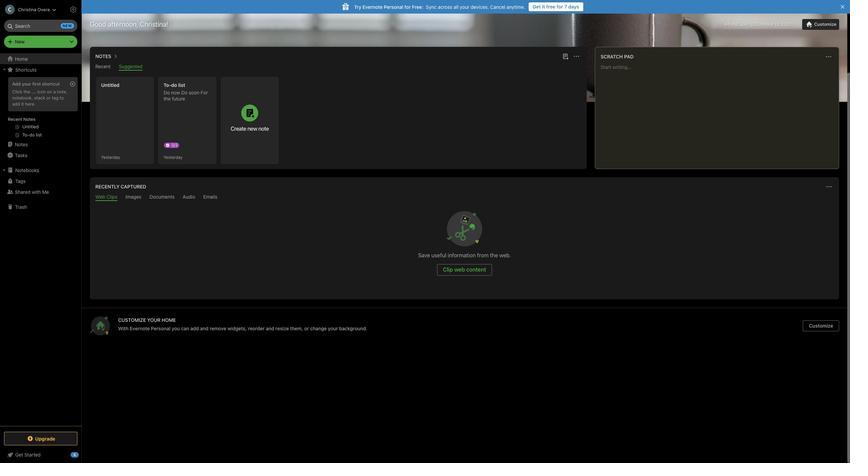 Task type: vqa. For each thing, say whether or not it's contained in the screenshot.
row group
no



Task type: locate. For each thing, give the bounding box(es) containing it.
create new note
[[231, 126, 269, 132]]

0 horizontal spatial get
[[15, 452, 23, 458]]

1 vertical spatial evernote
[[130, 326, 150, 332]]

7
[[565, 4, 568, 10]]

get for get it free for 7 days
[[533, 4, 541, 10]]

tab list containing recent
[[91, 64, 586, 71]]

it left free
[[543, 4, 546, 10]]

2 tab list from the top
[[91, 194, 839, 201]]

get it free for 7 days button
[[529, 2, 584, 11]]

1 horizontal spatial or
[[305, 326, 309, 332]]

do down to-
[[164, 90, 170, 95]]

2 vertical spatial notes
[[15, 141, 28, 147]]

1 horizontal spatial for
[[557, 4, 564, 10]]

0 vertical spatial or
[[46, 95, 51, 101]]

Search text field
[[9, 20, 73, 32]]

new down settings icon
[[63, 23, 72, 28]]

1 vertical spatial add
[[191, 326, 199, 332]]

Start writing… text field
[[601, 64, 839, 163]]

free:
[[412, 4, 424, 10]]

more actions image for scratch pad
[[825, 53, 834, 61]]

2 and from the left
[[266, 326, 274, 332]]

1 vertical spatial new
[[248, 126, 257, 132]]

1 yesterday from the left
[[101, 155, 120, 160]]

create new note button
[[221, 77, 279, 164]]

0 horizontal spatial your
[[22, 81, 31, 87]]

web
[[95, 194, 105, 200]]

1 vertical spatial the
[[164, 96, 171, 102]]

0 vertical spatial recent
[[95, 64, 111, 69]]

do
[[164, 90, 170, 95], [181, 90, 188, 95]]

0 horizontal spatial new
[[63, 23, 72, 28]]

your right all
[[460, 4, 470, 10]]

get
[[533, 4, 541, 10], [15, 452, 23, 458]]

2 vertical spatial your
[[328, 326, 338, 332]]

1 horizontal spatial add
[[191, 326, 199, 332]]

0 vertical spatial new
[[63, 23, 72, 28]]

personal down your
[[151, 326, 171, 332]]

the inside group
[[24, 89, 30, 94]]

your up click the ...
[[22, 81, 31, 87]]

personal inside customize your home with evernote personal you can add and remove widgets, reorder and resize them, or change your background.
[[151, 326, 171, 332]]

1 horizontal spatial personal
[[384, 4, 404, 10]]

stack
[[34, 95, 45, 101]]

notes up "recent" tab
[[95, 53, 111, 59]]

note
[[259, 126, 269, 132]]

2 horizontal spatial the
[[491, 252, 498, 259]]

do down 'list'
[[181, 90, 188, 95]]

recent down notes button
[[95, 64, 111, 69]]

recent inside group
[[8, 117, 22, 122]]

notebooks
[[15, 167, 39, 173]]

0 vertical spatial customize
[[815, 21, 837, 27]]

1 vertical spatial personal
[[151, 326, 171, 332]]

yesterday up recently
[[101, 155, 120, 160]]

yesterday down 0/3
[[164, 155, 183, 160]]

1 horizontal spatial get
[[533, 4, 541, 10]]

get inside the help and learning task checklist field
[[15, 452, 23, 458]]

recent
[[95, 64, 111, 69], [8, 117, 22, 122]]

christina!
[[140, 20, 168, 28]]

0 horizontal spatial yesterday
[[101, 155, 120, 160]]

recent for recent
[[95, 64, 111, 69]]

your inside customize your home with evernote personal you can add and remove widgets, reorder and resize them, or change your background.
[[328, 326, 338, 332]]

for for free:
[[405, 4, 411, 10]]

the right from
[[491, 252, 498, 259]]

0 vertical spatial tab list
[[91, 64, 586, 71]]

background.
[[340, 326, 368, 332]]

evernote down "customize"
[[130, 326, 150, 332]]

for left "7"
[[557, 4, 564, 10]]

web clips tab
[[95, 194, 118, 201]]

1 tab list from the top
[[91, 64, 586, 71]]

shared with me link
[[0, 186, 81, 197]]

0 horizontal spatial for
[[405, 4, 411, 10]]

with
[[118, 326, 129, 332]]

personal
[[384, 4, 404, 10], [151, 326, 171, 332]]

1 and from the left
[[200, 326, 209, 332]]

1 vertical spatial it
[[21, 101, 24, 107]]

13,
[[776, 22, 781, 27]]

notes up tasks
[[15, 141, 28, 147]]

soon
[[189, 90, 200, 95]]

click to collapse image
[[79, 451, 84, 459]]

0 horizontal spatial do
[[164, 90, 170, 95]]

tab list
[[91, 64, 586, 71], [91, 194, 839, 201]]

evernote right try
[[363, 4, 383, 10]]

web clips tab panel
[[90, 201, 840, 300]]

group containing add your first shortcut
[[0, 75, 81, 142]]

1 vertical spatial recent
[[8, 117, 22, 122]]

all
[[454, 4, 459, 10]]

can
[[181, 326, 189, 332]]

1 horizontal spatial it
[[543, 4, 546, 10]]

1 vertical spatial customize button
[[804, 321, 840, 332]]

0 vertical spatial get
[[533, 4, 541, 10]]

yesterday
[[101, 155, 120, 160], [164, 155, 183, 160]]

2 for from the left
[[405, 4, 411, 10]]

for inside button
[[557, 4, 564, 10]]

1 horizontal spatial the
[[164, 96, 171, 102]]

1 horizontal spatial and
[[266, 326, 274, 332]]

notes inside button
[[95, 53, 111, 59]]

add your first shortcut
[[12, 81, 60, 87]]

0 vertical spatial notes
[[95, 53, 111, 59]]

new left the note at the top
[[248, 126, 257, 132]]

recently
[[95, 184, 120, 190]]

or
[[46, 95, 51, 101], [305, 326, 309, 332]]

0 vertical spatial it
[[543, 4, 546, 10]]

1 horizontal spatial recent
[[95, 64, 111, 69]]

and left resize
[[266, 326, 274, 332]]

it down notebook,
[[21, 101, 24, 107]]

1 horizontal spatial evernote
[[363, 4, 383, 10]]

afternoon,
[[108, 20, 138, 28]]

2 horizontal spatial your
[[460, 4, 470, 10]]

the left the future
[[164, 96, 171, 102]]

0 horizontal spatial personal
[[151, 326, 171, 332]]

More actions field
[[572, 52, 582, 61], [825, 52, 834, 61], [825, 182, 835, 192]]

notes down here.
[[23, 117, 36, 122]]

clip web content
[[443, 267, 487, 273]]

or inside customize your home with evernote personal you can add and remove widgets, reorder and resize them, or change your background.
[[305, 326, 309, 332]]

good afternoon, christina!
[[90, 20, 168, 28]]

add inside icon on a note, notebook, stack or tag to add it here.
[[12, 101, 20, 107]]

the left the ...
[[24, 89, 30, 94]]

the inside web clips 'tab panel'
[[491, 252, 498, 259]]

more actions image
[[573, 52, 581, 60], [825, 53, 834, 61], [826, 183, 834, 191]]

for
[[557, 4, 564, 10], [405, 4, 411, 10]]

me
[[42, 189, 49, 195]]

2023
[[782, 22, 792, 27]]

your inside group
[[22, 81, 31, 87]]

recent notes
[[8, 117, 36, 122]]

0 vertical spatial add
[[12, 101, 20, 107]]

0 horizontal spatial it
[[21, 101, 24, 107]]

1 vertical spatial your
[[22, 81, 31, 87]]

1 vertical spatial notes
[[23, 117, 36, 122]]

0 horizontal spatial and
[[200, 326, 209, 332]]

1 vertical spatial or
[[305, 326, 309, 332]]

get inside button
[[533, 4, 541, 10]]

0 vertical spatial the
[[24, 89, 30, 94]]

notebooks link
[[0, 165, 81, 176]]

notes link
[[0, 139, 81, 150]]

0 horizontal spatial recent
[[8, 117, 22, 122]]

2 vertical spatial the
[[491, 252, 498, 259]]

home link
[[0, 53, 82, 64]]

or down on
[[46, 95, 51, 101]]

0 horizontal spatial add
[[12, 101, 20, 107]]

for left free:
[[405, 4, 411, 10]]

0 vertical spatial evernote
[[363, 4, 383, 10]]

new
[[63, 23, 72, 28], [248, 126, 257, 132]]

shortcuts
[[15, 67, 37, 73]]

it
[[543, 4, 546, 10], [21, 101, 24, 107]]

notebook,
[[12, 95, 33, 101]]

group
[[0, 75, 81, 142]]

and
[[200, 326, 209, 332], [266, 326, 274, 332]]

recent for recent notes
[[8, 117, 22, 122]]

get left free
[[533, 4, 541, 10]]

tab list containing web clips
[[91, 194, 839, 201]]

0 horizontal spatial the
[[24, 89, 30, 94]]

1 horizontal spatial do
[[181, 90, 188, 95]]

save
[[419, 252, 430, 259]]

0 vertical spatial personal
[[384, 4, 404, 10]]

0 horizontal spatial evernote
[[130, 326, 150, 332]]

notes
[[95, 53, 111, 59], [23, 117, 36, 122], [15, 141, 28, 147]]

1 horizontal spatial your
[[328, 326, 338, 332]]

do
[[171, 82, 177, 88]]

or right them,
[[305, 326, 309, 332]]

and left remove
[[200, 326, 209, 332]]

1 horizontal spatial yesterday
[[164, 155, 183, 160]]

evernote
[[363, 4, 383, 10], [130, 326, 150, 332]]

recent down notebook,
[[8, 117, 22, 122]]

1 vertical spatial tab list
[[91, 194, 839, 201]]

1 for from the left
[[557, 4, 564, 10]]

your
[[460, 4, 470, 10], [22, 81, 31, 87], [328, 326, 338, 332]]

recently captured button
[[94, 183, 146, 191]]

you
[[172, 326, 180, 332]]

add right can
[[191, 326, 199, 332]]

add down notebook,
[[12, 101, 20, 107]]

december
[[752, 22, 774, 27]]

personal left free:
[[384, 4, 404, 10]]

1 do from the left
[[164, 90, 170, 95]]

recent inside tab list
[[95, 64, 111, 69]]

1 vertical spatial get
[[15, 452, 23, 458]]

your right change
[[328, 326, 338, 332]]

0 horizontal spatial or
[[46, 95, 51, 101]]

clip web content button
[[438, 264, 492, 276]]

the inside to-do list do now do soon for the future
[[164, 96, 171, 102]]

1 horizontal spatial new
[[248, 126, 257, 132]]

customize
[[815, 21, 837, 27], [810, 323, 834, 329]]

tree
[[0, 53, 82, 426]]

get left started
[[15, 452, 23, 458]]

click
[[12, 89, 22, 94]]

reorder
[[248, 326, 265, 332]]

scratch pad
[[601, 54, 634, 59]]

customize
[[118, 317, 146, 323]]

shared with me
[[15, 189, 49, 195]]



Task type: describe. For each thing, give the bounding box(es) containing it.
suggested tab panel
[[90, 71, 587, 169]]

untitled
[[101, 82, 120, 88]]

try evernote personal for free: sync across all your devices. cancel anytime.
[[354, 4, 526, 10]]

christina overa
[[18, 7, 50, 12]]

new inside button
[[248, 126, 257, 132]]

them,
[[290, 326, 303, 332]]

settings image
[[69, 5, 77, 14]]

future
[[172, 96, 185, 102]]

tags
[[15, 178, 26, 184]]

more actions field for recently captured
[[825, 182, 835, 192]]

tab list for recently captured
[[91, 194, 839, 201]]

on
[[47, 89, 52, 94]]

to-do list do now do soon for the future
[[164, 82, 208, 102]]

try
[[354, 4, 362, 10]]

emails
[[204, 194, 218, 200]]

from
[[478, 252, 489, 259]]

it inside button
[[543, 4, 546, 10]]

pad
[[625, 54, 634, 59]]

new button
[[4, 36, 77, 48]]

note,
[[57, 89, 67, 94]]

notes inside group
[[23, 117, 36, 122]]

remove
[[210, 326, 227, 332]]

your
[[147, 317, 161, 323]]

new search field
[[9, 20, 74, 32]]

a
[[53, 89, 56, 94]]

tag
[[52, 95, 59, 101]]

home
[[162, 317, 176, 323]]

audio tab
[[183, 194, 195, 201]]

emails tab
[[204, 194, 218, 201]]

Help and Learning task checklist field
[[0, 450, 82, 461]]

trash
[[15, 204, 27, 210]]

icon on a note, notebook, stack or tag to add it here.
[[12, 89, 67, 107]]

wednesday,
[[725, 22, 751, 27]]

or inside icon on a note, notebook, stack or tag to add it here.
[[46, 95, 51, 101]]

more actions field for scratch pad
[[825, 52, 834, 61]]

overa
[[38, 7, 50, 12]]

useful
[[432, 252, 447, 259]]

with
[[32, 189, 41, 195]]

for for 7
[[557, 4, 564, 10]]

expand notebooks image
[[2, 167, 7, 173]]

more actions image for recently captured
[[826, 183, 834, 191]]

it inside icon on a note, notebook, stack or tag to add it here.
[[21, 101, 24, 107]]

tasks button
[[0, 150, 81, 161]]

captured
[[121, 184, 146, 190]]

web
[[455, 267, 465, 273]]

new
[[15, 39, 25, 44]]

click the ...
[[12, 89, 36, 94]]

web.
[[500, 252, 512, 259]]

get for get started
[[15, 452, 23, 458]]

2 do from the left
[[181, 90, 188, 95]]

recent tab
[[95, 64, 111, 71]]

anytime.
[[507, 4, 526, 10]]

trash link
[[0, 201, 81, 212]]

add inside customize your home with evernote personal you can add and remove widgets, reorder and resize them, or change your background.
[[191, 326, 199, 332]]

christina
[[18, 7, 36, 12]]

for
[[201, 90, 208, 95]]

across
[[438, 4, 453, 10]]

tags button
[[0, 176, 81, 186]]

clips
[[107, 194, 118, 200]]

1 vertical spatial customize
[[810, 323, 834, 329]]

add
[[12, 81, 21, 87]]

documents
[[150, 194, 175, 200]]

clip
[[443, 267, 453, 273]]

recently captured
[[95, 184, 146, 190]]

shortcuts button
[[0, 64, 81, 75]]

first
[[32, 81, 41, 87]]

devices.
[[471, 4, 489, 10]]

to-
[[164, 82, 171, 88]]

wednesday, december 13, 2023
[[725, 22, 792, 27]]

to
[[60, 95, 64, 101]]

good
[[90, 20, 106, 28]]

scratch
[[601, 54, 624, 59]]

upgrade
[[35, 436, 55, 442]]

tasks
[[15, 152, 27, 158]]

now
[[171, 90, 180, 95]]

get started
[[15, 452, 41, 458]]

images tab
[[126, 194, 142, 201]]

create
[[231, 126, 246, 132]]

Account field
[[0, 3, 57, 16]]

scratch pad button
[[600, 53, 634, 61]]

upgrade button
[[4, 432, 77, 446]]

documents tab
[[150, 194, 175, 201]]

notes button
[[94, 52, 120, 60]]

save useful information from the web.
[[419, 252, 512, 259]]

information
[[448, 252, 476, 259]]

started
[[24, 452, 41, 458]]

change
[[310, 326, 327, 332]]

cancel
[[491, 4, 506, 10]]

audio
[[183, 194, 195, 200]]

here.
[[25, 101, 36, 107]]

tree containing home
[[0, 53, 82, 426]]

suggested tab
[[119, 64, 143, 71]]

customize your home with evernote personal you can add and remove widgets, reorder and resize them, or change your background.
[[118, 317, 368, 332]]

...
[[31, 89, 36, 94]]

new inside search box
[[63, 23, 72, 28]]

evernote inside customize your home with evernote personal you can add and remove widgets, reorder and resize them, or change your background.
[[130, 326, 150, 332]]

0 vertical spatial customize button
[[803, 19, 840, 30]]

2 yesterday from the left
[[164, 155, 183, 160]]

suggested
[[119, 64, 143, 69]]

web clips
[[95, 194, 118, 200]]

shared
[[15, 189, 30, 195]]

0 vertical spatial your
[[460, 4, 470, 10]]

0/3
[[172, 143, 178, 148]]

images
[[126, 194, 142, 200]]

tab list for notes
[[91, 64, 586, 71]]



